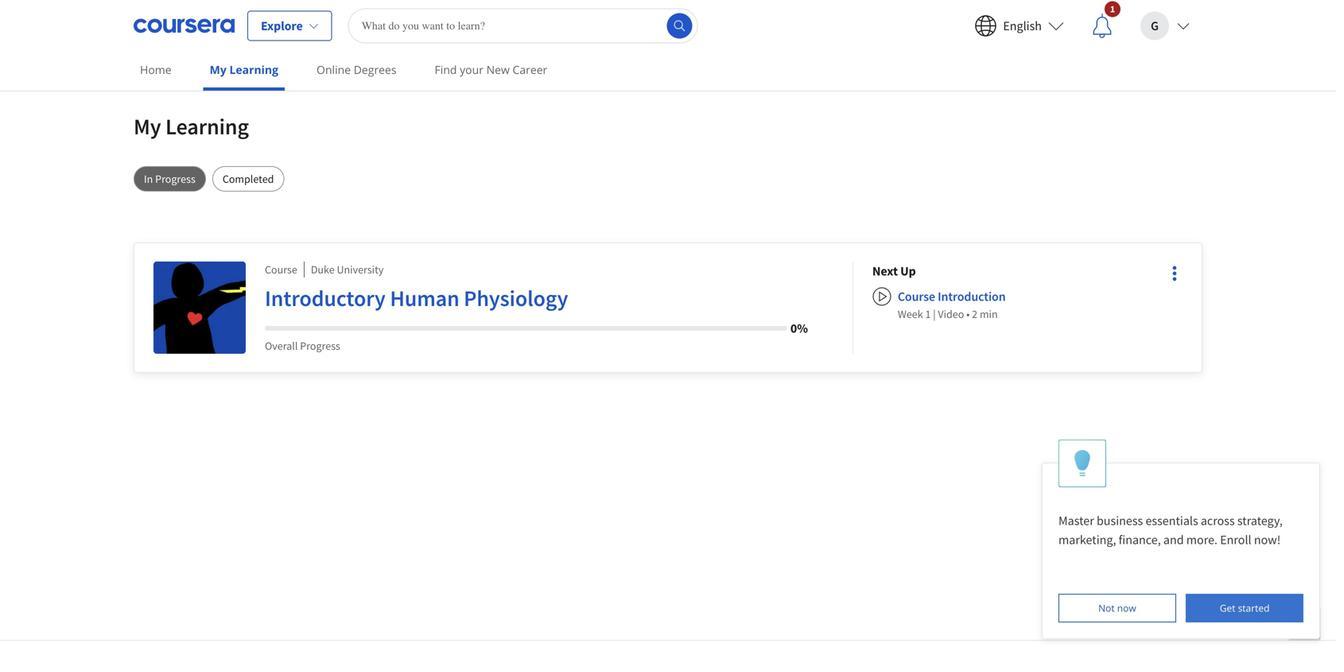 Task type: locate. For each thing, give the bounding box(es) containing it.
in progress
[[144, 172, 195, 186]]

my
[[210, 62, 227, 77], [134, 113, 161, 140]]

human
[[390, 284, 459, 312]]

get started link
[[1186, 594, 1303, 623]]

1
[[1110, 3, 1115, 15], [925, 307, 931, 321]]

1 vertical spatial 1
[[925, 307, 931, 321]]

master business essentials across strategy, marketing, finance, and more. enroll now!
[[1058, 513, 1285, 548]]

in progress button
[[134, 166, 206, 192]]

introductory human physiology image
[[153, 262, 246, 354]]

coursera image
[[134, 13, 235, 39]]

course
[[265, 262, 297, 277], [898, 289, 935, 305]]

your
[[460, 62, 483, 77]]

learning up in progress
[[165, 113, 249, 140]]

0 vertical spatial progress
[[155, 172, 195, 186]]

my learning
[[210, 62, 278, 77], [134, 113, 249, 140]]

started
[[1238, 602, 1270, 615]]

1 horizontal spatial progress
[[300, 339, 340, 353]]

not now button
[[1058, 594, 1176, 623]]

explore
[[261, 18, 303, 34]]

my up in
[[134, 113, 161, 140]]

|
[[933, 307, 936, 321]]

and
[[1163, 532, 1184, 548]]

2
[[972, 307, 977, 321]]

1 vertical spatial course
[[898, 289, 935, 305]]

find
[[435, 62, 457, 77]]

1 horizontal spatial 1
[[1110, 3, 1115, 15]]

my learning down explore
[[210, 62, 278, 77]]

introductory human physiology
[[265, 284, 568, 312]]

course inside course introduction week 1 | video • 2 min
[[898, 289, 935, 305]]

0 horizontal spatial course
[[265, 262, 297, 277]]

online
[[317, 62, 351, 77]]

progress
[[155, 172, 195, 186], [300, 339, 340, 353]]

course for course
[[265, 262, 297, 277]]

home
[[140, 62, 172, 77]]

g button
[[1128, 0, 1202, 51]]

1 horizontal spatial course
[[898, 289, 935, 305]]

business
[[1097, 513, 1143, 529]]

0 horizontal spatial my
[[134, 113, 161, 140]]

alice element
[[1042, 440, 1320, 639]]

explore button
[[247, 11, 332, 41]]

degrees
[[354, 62, 396, 77]]

1 vertical spatial my learning
[[134, 113, 249, 140]]

0 vertical spatial my learning
[[210, 62, 278, 77]]

None search field
[[348, 8, 698, 43]]

1 inside course introduction week 1 | video • 2 min
[[925, 307, 931, 321]]

0 vertical spatial 1
[[1110, 3, 1115, 15]]

introduction
[[938, 289, 1006, 305]]

course up week
[[898, 289, 935, 305]]

my down coursera image
[[210, 62, 227, 77]]

more option for introductory human physiology image
[[1163, 262, 1186, 285]]

min
[[980, 307, 998, 321]]

What do you want to learn? text field
[[348, 8, 698, 43]]

1 left |
[[925, 307, 931, 321]]

progress right in
[[155, 172, 195, 186]]

finance,
[[1119, 532, 1161, 548]]

1 vertical spatial progress
[[300, 339, 340, 353]]

1 horizontal spatial my
[[210, 62, 227, 77]]

learning down explore
[[229, 62, 278, 77]]

across
[[1201, 513, 1235, 529]]

0%
[[790, 320, 808, 336]]

essentials
[[1146, 513, 1198, 529]]

0 horizontal spatial 1
[[925, 307, 931, 321]]

0 horizontal spatial progress
[[155, 172, 195, 186]]

duke
[[311, 262, 335, 277]]

1 vertical spatial my
[[134, 113, 161, 140]]

master
[[1058, 513, 1094, 529]]

physiology
[[464, 284, 568, 312]]

learning
[[229, 62, 278, 77], [165, 113, 249, 140]]

progress inside in progress 'button'
[[155, 172, 195, 186]]

1 left g dropdown button
[[1110, 3, 1115, 15]]

video
[[938, 307, 964, 321]]

my learning link
[[203, 52, 285, 91]]

tab list
[[134, 166, 1202, 192]]

course left 'duke'
[[265, 262, 297, 277]]

progress right overall
[[300, 339, 340, 353]]

my learning up in progress
[[134, 113, 249, 140]]

now
[[1117, 602, 1136, 615]]

0 vertical spatial my
[[210, 62, 227, 77]]

week
[[898, 307, 923, 321]]

new
[[486, 62, 510, 77]]

get started
[[1220, 602, 1270, 615]]

0 vertical spatial course
[[265, 262, 297, 277]]

overall progress
[[265, 339, 340, 353]]



Task type: vqa. For each thing, say whether or not it's contained in the screenshot.
the University inside the Master in-demand leadership and management skills to thrive in today's business environment with a University of Illinois degree on Coursera.
no



Task type: describe. For each thing, give the bounding box(es) containing it.
online degrees
[[317, 62, 396, 77]]

university
[[337, 262, 384, 277]]

strategy,
[[1237, 513, 1283, 529]]

find your new career
[[435, 62, 547, 77]]

introductory
[[265, 284, 386, 312]]

1 button
[[1077, 0, 1128, 51]]

1 vertical spatial learning
[[165, 113, 249, 140]]

now!
[[1254, 532, 1281, 548]]

completed
[[223, 172, 274, 186]]

g
[[1151, 18, 1159, 34]]

marketing,
[[1058, 532, 1116, 548]]

duke university
[[311, 262, 384, 277]]

tab list containing in progress
[[134, 166, 1202, 192]]

introductory human physiology link
[[265, 284, 808, 319]]

1 inside button
[[1110, 3, 1115, 15]]

0 vertical spatial learning
[[229, 62, 278, 77]]

next up
[[872, 263, 916, 279]]

more.
[[1186, 532, 1218, 548]]

progress for in progress
[[155, 172, 195, 186]]

online degrees link
[[310, 52, 403, 87]]

not
[[1098, 602, 1115, 615]]

overall
[[265, 339, 298, 353]]

get
[[1220, 602, 1235, 615]]

find your new career link
[[428, 52, 554, 87]]

in
[[144, 172, 153, 186]]

help center image
[[1295, 614, 1314, 633]]

•
[[966, 307, 970, 321]]

not now
[[1098, 602, 1136, 615]]

lightbulb tip image
[[1074, 450, 1091, 477]]

progress for overall progress
[[300, 339, 340, 353]]

next
[[872, 263, 898, 279]]

english button
[[962, 0, 1077, 51]]

completed button
[[212, 166, 284, 192]]

home link
[[134, 52, 178, 87]]

enroll
[[1220, 532, 1251, 548]]

my inside my learning link
[[210, 62, 227, 77]]

course introduction week 1 | video • 2 min
[[898, 289, 1006, 321]]

career
[[513, 62, 547, 77]]

english
[[1003, 18, 1042, 34]]

course for course introduction week 1 | video • 2 min
[[898, 289, 935, 305]]

up
[[900, 263, 916, 279]]



